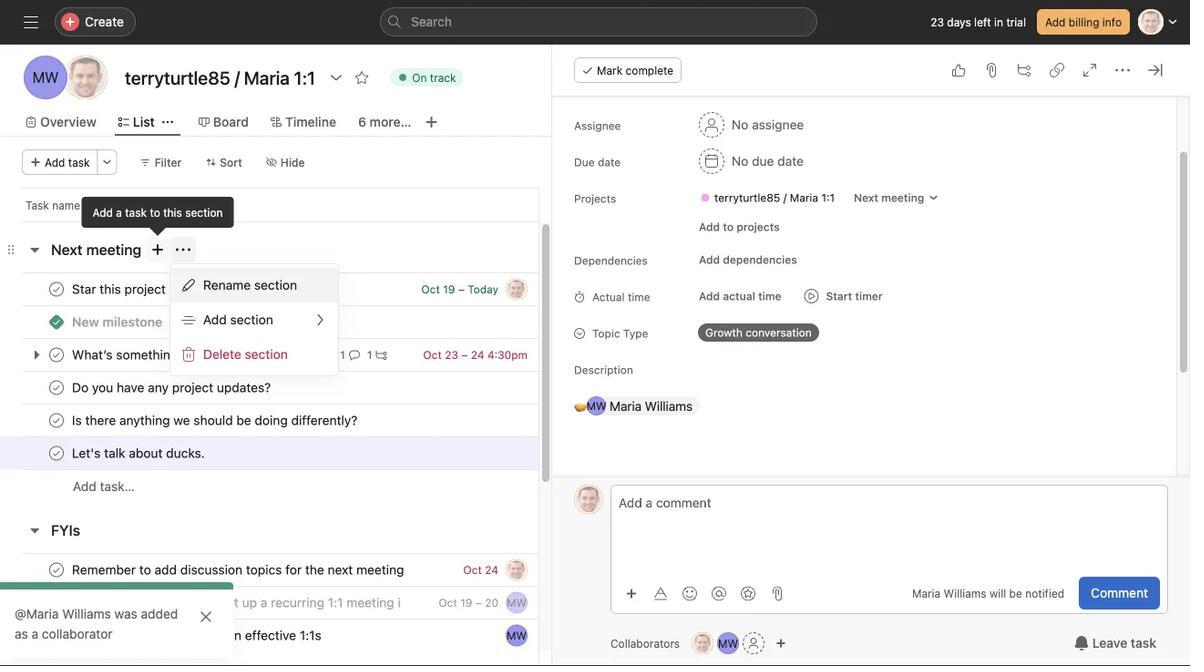 Task type: locate. For each thing, give the bounding box(es) containing it.
completed image for if not already scheduled, set up a recurring 1:1 meeting in your calendar text box
[[46, 592, 67, 614]]

is there anything we should be doing differently? cell
[[0, 404, 540, 438]]

next meeting button
[[846, 185, 947, 211]]

1 vertical spatial 19
[[461, 597, 473, 609]]

at mention image
[[712, 587, 727, 601]]

0 vertical spatial 19
[[443, 283, 455, 296]]

add right name
[[92, 206, 113, 219]]

as
[[15, 627, 28, 642]]

add down add to projects
[[699, 253, 720, 266]]

add task… row
[[0, 469, 606, 503]]

What's something that was harder than expected? text field
[[68, 346, 333, 364]]

sort
[[220, 156, 242, 169]]

task left more actions icon
[[68, 156, 90, 169]]

a right as on the left bottom of page
[[31, 627, 38, 642]]

19 for – today
[[443, 283, 455, 296]]

4 completed checkbox from the top
[[46, 625, 67, 647]]

add to projects
[[699, 221, 780, 233]]

completed image for is there anything we should be doing differently? text field
[[46, 410, 67, 432]]

Is there anything we should be doing differently? text field
[[68, 412, 363, 430]]

date right the due
[[598, 156, 621, 169]]

toolbar
[[619, 580, 790, 607]]

next meeting
[[854, 191, 925, 204], [51, 241, 141, 258]]

learn more about how to run effective 1:1s cell
[[0, 619, 540, 653]]

3 completed checkbox from the top
[[46, 443, 67, 464]]

oct for oct 19 – today
[[422, 283, 440, 296]]

completed image inside star this project cell
[[46, 278, 67, 300]]

completed checkbox for is there anything we should be doing differently? text field
[[46, 410, 67, 432]]

main content containing no assignee
[[554, 8, 1175, 646]]

1 subtask image
[[376, 350, 387, 361]]

oct inside remember to add discussion topics for the next meeting cell
[[463, 564, 482, 577]]

1 completed checkbox from the top
[[46, 278, 67, 300]]

0 likes. click to like this task image
[[952, 63, 966, 77]]

0 horizontal spatial williams
[[62, 607, 111, 622]]

header fyis tree grid
[[0, 553, 606, 666]]

2 vertical spatial maria
[[912, 588, 941, 600]]

0 vertical spatial 24
[[471, 349, 485, 361]]

add down overview link
[[45, 156, 65, 169]]

23 left 4:30pm
[[445, 349, 459, 361]]

2 vertical spatial task
[[1131, 636, 1157, 651]]

completed image
[[46, 278, 67, 300], [46, 410, 67, 432], [46, 443, 67, 464], [46, 592, 67, 614]]

williams for @maria williams was added as a collaborator
[[62, 607, 111, 622]]

1 vertical spatial 24
[[485, 564, 499, 577]]

due
[[574, 156, 595, 169]]

completed checkbox up 'completed milestone' option
[[46, 278, 67, 300]]

1 vertical spatial maria
[[610, 399, 642, 414]]

description
[[574, 364, 633, 376]]

23 left days
[[931, 15, 944, 28]]

oct inside what's something that was harder than expected? cell
[[423, 349, 442, 361]]

on
[[412, 71, 427, 84]]

0 horizontal spatial 19
[[443, 283, 455, 296]]

main content
[[554, 8, 1175, 646]]

task
[[68, 156, 90, 169], [125, 206, 147, 219], [1131, 636, 1157, 651]]

19 inside star this project cell
[[443, 283, 455, 296]]

oct left 20
[[439, 597, 458, 609]]

0 vertical spatial meeting
[[882, 191, 925, 204]]

3 completed image from the top
[[46, 559, 67, 581]]

time
[[759, 290, 782, 303], [628, 291, 651, 304]]

0 vertical spatial maria
[[790, 191, 819, 204]]

add for add a task to this section
[[92, 206, 113, 219]]

next right 1:1 at the right of the page
[[854, 191, 879, 204]]

completed checkbox inside if not already scheduled, set up a recurring 1:1 meeting in your calendar cell
[[46, 592, 67, 614]]

1 horizontal spatial time
[[759, 290, 782, 303]]

1 comment image
[[349, 350, 360, 361]]

maria for maria williams
[[610, 399, 642, 414]]

4 completed image from the top
[[46, 592, 67, 614]]

a
[[116, 206, 122, 219], [31, 627, 38, 642]]

new milestone cell
[[0, 305, 540, 339]]

completed image inside learn more about how to run effective 1:1s cell
[[46, 625, 67, 647]]

no left assignee
[[732, 117, 749, 132]]

add left task…
[[73, 479, 96, 494]]

completed image inside if not already scheduled, set up a recurring 1:1 meeting in your calendar cell
[[46, 592, 67, 614]]

next right collapse task list for this section image at the top left
[[51, 241, 83, 258]]

1 vertical spatial to
[[723, 221, 734, 233]]

add dependencies
[[699, 253, 797, 266]]

0 vertical spatial no
[[732, 117, 749, 132]]

add left billing
[[1046, 15, 1066, 28]]

task inside leave task button
[[1131, 636, 1157, 651]]

star this project cell
[[0, 273, 540, 306]]

oct 19 – today
[[422, 283, 499, 296]]

completed checkbox inside "is there anything we should be doing differently?" cell
[[46, 410, 67, 432]]

4 completed checkbox from the top
[[46, 559, 67, 581]]

expand subtask list for the task what's something that was harder than expected? image
[[29, 348, 44, 362]]

add inside button
[[73, 479, 96, 494]]

3 completed image from the top
[[46, 443, 67, 464]]

2 horizontal spatial maria
[[912, 588, 941, 600]]

1 horizontal spatial next
[[854, 191, 879, 204]]

completed image down fyis button in the bottom left of the page
[[46, 559, 67, 581]]

– left today
[[458, 283, 465, 296]]

let's talk about ducks. cell
[[0, 437, 540, 470]]

more section actions image
[[176, 242, 191, 257]]

maria williams will be notified
[[912, 588, 1065, 600]]

copy task link image
[[1050, 63, 1065, 77]]

1 vertical spatial a
[[31, 627, 38, 642]]

a up next meeting button
[[116, 206, 122, 219]]

@maria
[[15, 607, 59, 622]]

0 horizontal spatial 24
[[471, 349, 485, 361]]

williams
[[645, 399, 693, 414], [944, 588, 987, 600], [62, 607, 111, 622]]

no inside dropdown button
[[732, 154, 749, 169]]

row containing oct 24
[[0, 553, 606, 587]]

19 left 20
[[461, 597, 473, 609]]

0 vertical spatial williams
[[645, 399, 693, 414]]

to left this in the left of the page
[[150, 206, 160, 219]]

completed image for remember to add discussion topics for the next meeting text box
[[46, 559, 67, 581]]

19
[[443, 283, 455, 296], [461, 597, 473, 609]]

williams left will on the right
[[944, 588, 987, 600]]

completed checkbox inside do you have any project updates? cell
[[46, 377, 67, 399]]

due
[[752, 154, 774, 169]]

completed checkbox inside let's talk about ducks. cell
[[46, 443, 67, 464]]

search
[[411, 14, 452, 29]]

2 no from the top
[[732, 154, 749, 169]]

meeting inside button
[[86, 241, 141, 258]]

24 up 20
[[485, 564, 499, 577]]

to
[[150, 206, 160, 219], [723, 221, 734, 233]]

completed checkbox down fyis button in the bottom left of the page
[[46, 559, 67, 581]]

1 horizontal spatial williams
[[645, 399, 693, 414]]

2 vertical spatial williams
[[62, 607, 111, 622]]

19 left today
[[443, 283, 455, 296]]

oct inside star this project cell
[[422, 283, 440, 296]]

toolbar inside let's talk about ducks. dialog
[[619, 580, 790, 607]]

1 horizontal spatial a
[[116, 206, 122, 219]]

0 horizontal spatial next meeting
[[51, 241, 141, 258]]

completed checkbox for learn more about how to run effective 1:1s text field
[[46, 625, 67, 647]]

oct left today
[[422, 283, 440, 296]]

1 horizontal spatial next meeting
[[854, 191, 925, 204]]

0 horizontal spatial next
[[51, 241, 83, 258]]

– for 24
[[462, 349, 468, 361]]

task inside add task button
[[68, 156, 90, 169]]

– left 20
[[476, 597, 482, 609]]

more actions image
[[102, 157, 113, 168]]

mw
[[32, 69, 59, 86], [587, 400, 607, 413], [507, 597, 527, 609], [507, 629, 527, 642], [718, 637, 739, 650]]

completed checkbox up fyis button in the bottom left of the page
[[46, 443, 67, 464]]

fyis button
[[51, 514, 80, 547]]

1 horizontal spatial maria
[[790, 191, 819, 204]]

3 completed checkbox from the top
[[46, 592, 67, 614]]

completed milestone image
[[49, 315, 64, 330]]

start
[[826, 290, 853, 303]]

tt button
[[506, 278, 528, 300], [574, 485, 603, 514], [506, 559, 528, 581], [692, 633, 714, 655]]

williams down type
[[645, 399, 693, 414]]

add for add dependencies
[[699, 253, 720, 266]]

complete
[[626, 64, 674, 77]]

add for add task…
[[73, 479, 96, 494]]

New milestone text field
[[68, 313, 168, 331]]

2 completed checkbox from the top
[[46, 377, 67, 399]]

1 horizontal spatial 19
[[461, 597, 473, 609]]

completed checkbox down completed milestone icon
[[46, 377, 67, 399]]

oct 24
[[463, 564, 499, 577]]

4 completed image from the top
[[46, 625, 67, 647]]

23 days left in trial
[[931, 15, 1026, 28]]

24 left 4:30pm
[[471, 349, 485, 361]]

add or remove collaborators image
[[776, 638, 787, 649]]

section down rename section menu item
[[230, 312, 273, 327]]

oct right 1 subtask image
[[423, 349, 442, 361]]

date right due
[[778, 154, 804, 169]]

completed checkbox inside what's something that was harder than expected? cell
[[46, 344, 67, 366]]

mw row
[[0, 619, 606, 653]]

Completed milestone checkbox
[[49, 315, 64, 330]]

row
[[22, 221, 539, 222], [0, 273, 606, 306], [0, 305, 606, 339], [0, 371, 606, 405], [0, 404, 606, 438], [0, 437, 606, 470], [0, 553, 606, 587], [0, 586, 606, 620]]

oct for oct 23 – 24 4:30pm
[[423, 349, 442, 361]]

add task button
[[22, 150, 98, 175]]

2 horizontal spatial williams
[[944, 588, 987, 600]]

6 more… button
[[358, 112, 412, 132]]

1 completed image from the top
[[46, 278, 67, 300]]

completed image inside let's talk about ducks. cell
[[46, 443, 67, 464]]

1 horizontal spatial to
[[723, 221, 734, 233]]

add to starred image
[[355, 70, 369, 85]]

next meeting right 1:1 at the right of the page
[[854, 191, 925, 204]]

1 horizontal spatial date
[[778, 154, 804, 169]]

– left 4:30pm
[[462, 349, 468, 361]]

left
[[975, 15, 992, 28]]

completed checkbox for let's talk about ducks. text box
[[46, 443, 67, 464]]

hide
[[281, 156, 305, 169]]

23 inside what's something that was harder than expected? cell
[[445, 349, 459, 361]]

williams inside main content
[[645, 399, 693, 414]]

oct
[[422, 283, 440, 296], [423, 349, 442, 361], [463, 564, 482, 577], [439, 597, 458, 609]]

completed image
[[46, 344, 67, 366], [46, 377, 67, 399], [46, 559, 67, 581], [46, 625, 67, 647]]

1 no from the top
[[732, 117, 749, 132]]

what's something that was harder than expected? cell
[[0, 338, 540, 372]]

Completed checkbox
[[46, 278, 67, 300], [46, 377, 67, 399], [46, 443, 67, 464], [46, 559, 67, 581]]

section down new milestone cell
[[245, 347, 288, 362]]

4:30pm
[[488, 349, 528, 361]]

meeting
[[882, 191, 925, 204], [86, 241, 141, 258]]

completed image for do you have any project updates? text field
[[46, 377, 67, 399]]

no left due
[[732, 154, 749, 169]]

board link
[[199, 112, 249, 132]]

expand sidebar image
[[24, 15, 38, 29]]

next meeting inside popup button
[[854, 191, 925, 204]]

maria right /
[[790, 191, 819, 204]]

maria down description
[[610, 399, 642, 414]]

maria williams
[[610, 399, 693, 414]]

2 completed checkbox from the top
[[46, 410, 67, 432]]

add for add section
[[203, 312, 227, 327]]

growth conversation button
[[691, 320, 845, 346]]

task right leave
[[1131, 636, 1157, 651]]

1 vertical spatial –
[[462, 349, 468, 361]]

williams up collaborator
[[62, 607, 111, 622]]

1 completed checkbox from the top
[[46, 344, 67, 366]]

19 inside if not already scheduled, set up a recurring 1:1 meeting in your calendar cell
[[461, 597, 473, 609]]

24 inside what's something that was harder than expected? cell
[[471, 349, 485, 361]]

1 horizontal spatial meeting
[[882, 191, 925, 204]]

completed image inside remember to add discussion topics for the next meeting cell
[[46, 559, 67, 581]]

0 vertical spatial task
[[68, 156, 90, 169]]

main content inside let's talk about ducks. dialog
[[554, 8, 1175, 646]]

6
[[358, 114, 366, 129]]

– inside star this project cell
[[458, 283, 465, 296]]

no due date button
[[691, 145, 812, 178]]

add inside dropdown button
[[699, 290, 720, 303]]

task name row
[[0, 188, 606, 222]]

1 horizontal spatial 24
[[485, 564, 499, 577]]

no assignee button
[[691, 108, 813, 141]]

this
[[163, 206, 182, 219]]

section inside menu item
[[254, 278, 297, 293]]

oct for oct 19 – 20
[[439, 597, 458, 609]]

date
[[778, 154, 804, 169], [598, 156, 621, 169]]

– for 20
[[476, 597, 482, 609]]

Completed checkbox
[[46, 344, 67, 366], [46, 410, 67, 432], [46, 592, 67, 614], [46, 625, 67, 647]]

add up the delete
[[203, 312, 227, 327]]

williams inside the @maria williams was added as a collaborator
[[62, 607, 111, 622]]

remember to add discussion topics for the next meeting cell
[[0, 553, 540, 587]]

growth conversation
[[706, 326, 812, 339]]

add actual time
[[699, 290, 782, 303]]

billing
[[1069, 15, 1100, 28]]

emoji image
[[683, 587, 697, 601]]

mw button inside if not already scheduled, set up a recurring 1:1 meeting in your calendar cell
[[506, 592, 528, 614]]

meeting up star this project text field
[[86, 241, 141, 258]]

full screen image
[[1083, 63, 1098, 77]]

completed image inside do you have any project updates? cell
[[46, 377, 67, 399]]

0 vertical spatial –
[[458, 283, 465, 296]]

2 vertical spatial –
[[476, 597, 482, 609]]

completed image down @maria
[[46, 625, 67, 647]]

0 horizontal spatial to
[[150, 206, 160, 219]]

williams for maria williams
[[645, 399, 693, 414]]

section up new milestone cell
[[254, 278, 297, 293]]

next
[[854, 191, 879, 204], [51, 241, 83, 258]]

leave
[[1093, 636, 1128, 651]]

to left projects
[[723, 221, 734, 233]]

@maria williams was added as a collaborator
[[15, 607, 178, 642]]

a inside the @maria williams was added as a collaborator
[[31, 627, 38, 642]]

let's talk about ducks. dialog
[[552, 8, 1191, 666]]

collapse task list for this section image
[[27, 523, 42, 538]]

1 vertical spatial task
[[125, 206, 147, 219]]

will
[[990, 588, 1007, 600]]

2 completed image from the top
[[46, 377, 67, 399]]

0 horizontal spatial a
[[31, 627, 38, 642]]

next meeting up star this project text field
[[51, 241, 141, 258]]

oct 19 – 20
[[439, 597, 499, 609]]

add down 'terryturtle85'
[[699, 221, 720, 233]]

1 vertical spatial next
[[51, 241, 83, 258]]

add left actual
[[699, 290, 720, 303]]

no inside dropdown button
[[732, 117, 749, 132]]

hide button
[[258, 150, 313, 175]]

search button
[[380, 7, 818, 36]]

2 completed image from the top
[[46, 410, 67, 432]]

Learn more about how to run effective 1:1s text field
[[68, 627, 327, 645]]

task…
[[100, 479, 135, 494]]

0 horizontal spatial task
[[68, 156, 90, 169]]

0 horizontal spatial meeting
[[86, 241, 141, 258]]

add for add actual time
[[699, 290, 720, 303]]

appreciations image
[[741, 587, 756, 601]]

collaborators
[[611, 637, 680, 650]]

Star this project text field
[[68, 280, 171, 299]]

0 vertical spatial next meeting
[[854, 191, 925, 204]]

completed checkbox inside remember to add discussion topics for the next meeting cell
[[46, 559, 67, 581]]

Remember to add discussion topics for the next meeting text field
[[68, 561, 410, 579]]

no due date
[[732, 154, 804, 169]]

task left this in the left of the page
[[125, 206, 147, 219]]

topic
[[593, 327, 620, 340]]

0 vertical spatial to
[[150, 206, 160, 219]]

next meeting button
[[51, 233, 141, 266]]

24
[[471, 349, 485, 361], [485, 564, 499, 577]]

mw button inside learn more about how to run effective 1:1s cell
[[506, 625, 528, 647]]

1 horizontal spatial 23
[[931, 15, 944, 28]]

terryturtle85 / maria 1:1 link
[[693, 189, 842, 207]]

timer
[[856, 290, 883, 303]]

If not already scheduled, set up a recurring 1:1 meeting in your calendar text field
[[68, 594, 402, 612]]

0 vertical spatial next
[[854, 191, 879, 204]]

1 vertical spatial no
[[732, 154, 749, 169]]

completed image down completed milestone icon
[[46, 377, 67, 399]]

0 horizontal spatial maria
[[610, 399, 642, 414]]

leave task button
[[1063, 627, 1169, 660]]

– inside what's something that was harder than expected? cell
[[462, 349, 468, 361]]

maria left will on the right
[[912, 588, 941, 600]]

completed image inside "is there anything we should be doing differently?" cell
[[46, 410, 67, 432]]

2 horizontal spatial task
[[1131, 636, 1157, 651]]

add subtask image
[[1017, 63, 1032, 77]]

completed checkbox inside star this project cell
[[46, 278, 67, 300]]

actual time
[[593, 291, 651, 304]]

meeting right 1:1 at the right of the page
[[882, 191, 925, 204]]

completed checkbox inside learn more about how to run effective 1:1s cell
[[46, 625, 67, 647]]

oct inside if not already scheduled, set up a recurring 1:1 meeting in your calendar cell
[[439, 597, 458, 609]]

completed image for star this project text field
[[46, 278, 67, 300]]

comment button
[[1079, 577, 1160, 610]]

– inside if not already scheduled, set up a recurring 1:1 meeting in your calendar cell
[[476, 597, 482, 609]]

task for leave task
[[1131, 636, 1157, 651]]

maria
[[790, 191, 819, 204], [610, 399, 642, 414], [912, 588, 941, 600]]

next inside button
[[51, 241, 83, 258]]

1 vertical spatial meeting
[[86, 241, 141, 258]]

1 vertical spatial williams
[[944, 588, 987, 600]]

None text field
[[120, 61, 320, 94]]

1 vertical spatial 23
[[445, 349, 459, 361]]

assignee
[[574, 119, 621, 132]]

oct up oct 19 – 20
[[463, 564, 482, 577]]

completed image right expand subtask list for the task what's something that was harder than expected? image
[[46, 344, 67, 366]]

1 completed image from the top
[[46, 344, 67, 366]]

add
[[1046, 15, 1066, 28], [45, 156, 65, 169], [92, 206, 113, 219], [699, 221, 720, 233], [699, 253, 720, 266], [699, 290, 720, 303], [203, 312, 227, 327], [73, 479, 96, 494]]

0 horizontal spatial 23
[[445, 349, 459, 361]]

1:1
[[822, 191, 835, 204]]

mark
[[597, 64, 623, 77]]



Task type: describe. For each thing, give the bounding box(es) containing it.
no for no assignee
[[732, 117, 749, 132]]

dependencies
[[723, 253, 797, 266]]

task
[[26, 199, 49, 211]]

6 more…
[[358, 114, 412, 129]]

time inside dropdown button
[[759, 290, 782, 303]]

terryturtle85
[[715, 191, 781, 204]]

actual
[[723, 290, 756, 303]]

type
[[623, 327, 649, 340]]

add to projects button
[[691, 214, 788, 240]]

add task…
[[73, 479, 135, 494]]

name
[[52, 199, 80, 211]]

add tab image
[[424, 115, 439, 129]]

close details image
[[1149, 63, 1163, 77]]

no for no due date
[[732, 154, 749, 169]]

trial
[[1007, 15, 1026, 28]]

tab actions image
[[162, 117, 173, 128]]

create button
[[55, 7, 136, 36]]

add billing info button
[[1037, 9, 1130, 35]]

add task… button
[[73, 477, 135, 497]]

more…
[[370, 114, 412, 129]]

list link
[[118, 112, 155, 132]]

overview
[[40, 114, 96, 129]]

add billing info
[[1046, 15, 1122, 28]]

tt button inside star this project cell
[[506, 278, 528, 300]]

tt button inside remember to add discussion topics for the next meeting cell
[[506, 559, 528, 581]]

0 vertical spatial a
[[116, 206, 122, 219]]

days
[[947, 15, 972, 28]]

today
[[468, 283, 499, 296]]

add a task to this section
[[92, 206, 223, 219]]

maria williams link
[[610, 399, 693, 414]]

timeline
[[285, 114, 336, 129]]

completed image for learn more about how to run effective 1:1s text field
[[46, 625, 67, 647]]

add for add billing info
[[1046, 15, 1066, 28]]

0 horizontal spatial date
[[598, 156, 621, 169]]

completed image for let's talk about ducks. text box
[[46, 443, 67, 464]]

section for rename section
[[254, 278, 297, 293]]

search list box
[[380, 7, 818, 36]]

add task
[[45, 156, 90, 169]]

to inside button
[[723, 221, 734, 233]]

on track
[[412, 71, 456, 84]]

comment
[[1091, 586, 1149, 601]]

Let's talk about ducks. text field
[[68, 444, 210, 463]]

Do you have any project updates? text field
[[68, 379, 276, 397]]

growth
[[706, 326, 743, 339]]

leave task
[[1093, 636, 1157, 651]]

0 horizontal spatial time
[[628, 291, 651, 304]]

section right this in the left of the page
[[185, 206, 223, 219]]

rename section menu item
[[170, 268, 338, 303]]

collaborator
[[42, 627, 113, 642]]

no assignee
[[732, 117, 804, 132]]

notified
[[1026, 588, 1065, 600]]

terryturtle85 / maria 1:1
[[715, 191, 835, 204]]

tt inside star this project cell
[[510, 283, 524, 296]]

mw inside learn more about how to run effective 1:1s cell
[[507, 629, 527, 642]]

do you have any project updates? cell
[[0, 371, 540, 405]]

mark complete
[[597, 64, 674, 77]]

timeline link
[[271, 112, 336, 132]]

create
[[85, 14, 124, 29]]

1 horizontal spatial task
[[125, 206, 147, 219]]

add for add to projects
[[699, 221, 720, 233]]

due date
[[574, 156, 621, 169]]

track
[[430, 71, 456, 84]]

rename
[[203, 278, 251, 293]]

filter button
[[132, 150, 190, 175]]

header next meeting tree grid
[[0, 273, 606, 503]]

tt inside remember to add discussion topics for the next meeting cell
[[510, 564, 524, 577]]

added
[[141, 607, 178, 622]]

start timer
[[826, 290, 883, 303]]

date inside the 'no due date' dropdown button
[[778, 154, 804, 169]]

projects
[[574, 192, 617, 205]]

task name
[[26, 199, 80, 211]]

williams for maria williams will be notified
[[944, 588, 987, 600]]

board
[[213, 114, 249, 129]]

close image
[[199, 610, 213, 624]]

attach a file or paste an image image
[[770, 587, 785, 601]]

start timer button
[[797, 284, 890, 309]]

0 vertical spatial 23
[[931, 15, 944, 28]]

task for add task
[[68, 156, 90, 169]]

insert an object image
[[626, 588, 637, 599]]

in
[[995, 15, 1004, 28]]

– for today
[[458, 283, 465, 296]]

actual
[[593, 291, 625, 304]]

20
[[485, 597, 499, 609]]

completed checkbox for star this project text field
[[46, 278, 67, 300]]

mw inside main content
[[587, 400, 607, 413]]

filter
[[155, 156, 182, 169]]

/
[[784, 191, 787, 204]]

add section
[[203, 312, 273, 327]]

mw inside if not already scheduled, set up a recurring 1:1 meeting in your calendar cell
[[507, 597, 527, 609]]

conversation
[[746, 326, 812, 339]]

fyis
[[51, 522, 80, 539]]

mark complete button
[[574, 57, 682, 83]]

if not already scheduled, set up a recurring 1:1 meeting in your calendar cell
[[0, 586, 540, 620]]

sort button
[[197, 150, 251, 175]]

overview link
[[26, 112, 96, 132]]

collapse task list for this section image
[[27, 242, 42, 257]]

19 for – 20
[[461, 597, 473, 609]]

was
[[114, 607, 137, 622]]

section for add section
[[230, 312, 273, 327]]

show options image
[[329, 70, 344, 85]]

section for delete section
[[245, 347, 288, 362]]

🥧
[[574, 399, 587, 414]]

24 inside remember to add discussion topics for the next meeting cell
[[485, 564, 499, 577]]

add a task to this section image
[[151, 242, 165, 257]]

attachments: add a file to this task, let's talk about ducks. image
[[985, 63, 999, 77]]

more actions for this task image
[[1116, 63, 1130, 77]]

topic type
[[593, 327, 649, 340]]

delete section
[[203, 347, 288, 362]]

oct for oct 24
[[463, 564, 482, 577]]

formatting image
[[654, 587, 668, 601]]

next inside popup button
[[854, 191, 879, 204]]

rename section
[[203, 278, 297, 293]]

completed checkbox for if not already scheduled, set up a recurring 1:1 meeting in your calendar text box
[[46, 592, 67, 614]]

add actual time button
[[691, 284, 790, 309]]

dependencies
[[574, 254, 648, 267]]

1 vertical spatial next meeting
[[51, 241, 141, 258]]

oct 23 – 24 4:30pm
[[423, 349, 528, 361]]

meeting inside popup button
[[882, 191, 925, 204]]

add for add task
[[45, 156, 65, 169]]

on track button
[[382, 65, 472, 90]]

list
[[133, 114, 155, 129]]

be
[[1010, 588, 1023, 600]]

assignee
[[752, 117, 804, 132]]

maria for maria williams will be notified
[[912, 588, 941, 600]]

completed checkbox for remember to add discussion topics for the next meeting text box
[[46, 559, 67, 581]]

completed checkbox for do you have any project updates? text field
[[46, 377, 67, 399]]



Task type: vqa. For each thing, say whether or not it's contained in the screenshot.
the new message
no



